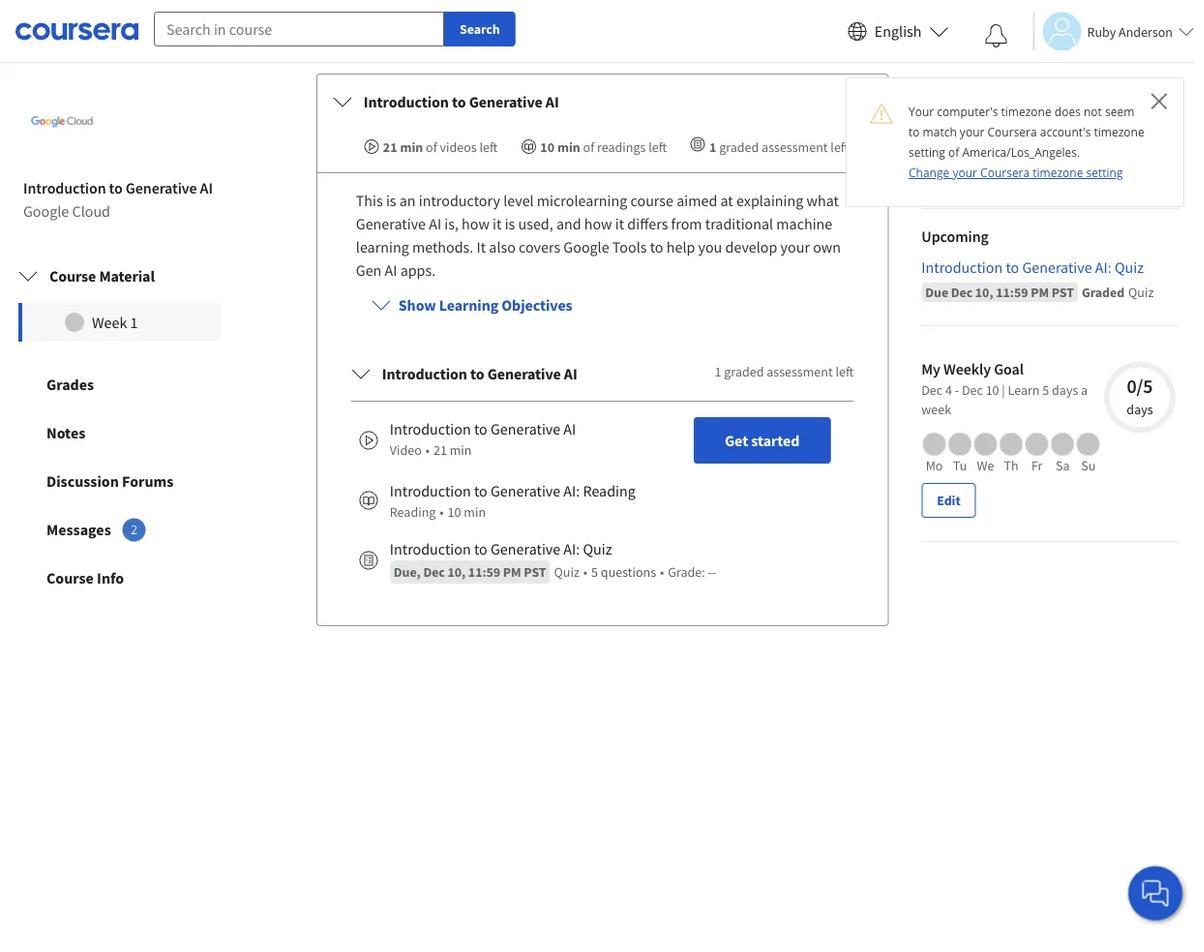 Task type: describe. For each thing, give the bounding box(es) containing it.
ai: inside introduction to generative ai: quiz due dec 10, 11:59 pm pst graded quiz
[[1095, 257, 1112, 277]]

edit
[[937, 491, 961, 509]]

Search in course text field
[[154, 12, 444, 46]]

generative inside introduction to generative ai google cloud
[[126, 178, 197, 197]]

✕
[[1151, 84, 1168, 116]]

introduction for •
[[390, 419, 471, 438]]

week
[[92, 312, 127, 332]]

notes link
[[0, 408, 239, 457]]

10 for 4
[[986, 381, 999, 399]]

of for 10 min
[[583, 138, 595, 155]]

introduction to generative ai video • 21 min
[[390, 419, 576, 459]]

mo
[[926, 457, 943, 474]]

due,
[[394, 563, 421, 581]]

is,
[[445, 214, 459, 233]]

1 vertical spatial coursera
[[981, 165, 1030, 181]]

we
[[977, 457, 995, 474]]

tools
[[613, 237, 647, 256]]

introduction to generative ai inside dropdown button
[[364, 92, 559, 111]]

develop
[[725, 237, 778, 256]]

ai inside dropdown button
[[546, 92, 559, 111]]

1 horizontal spatial days
[[1127, 400, 1153, 418]]

left up 'what'
[[831, 138, 849, 155]]

introductory
[[419, 190, 500, 210]]

ai inside introduction to generative ai google cloud
[[200, 178, 213, 197]]

aimed
[[677, 190, 717, 210]]

1 vertical spatial 1 graded assessment left
[[715, 363, 854, 380]]

my
[[922, 359, 941, 378]]

at
[[721, 190, 733, 210]]

week 1 link
[[18, 303, 220, 341]]

explaining
[[736, 190, 804, 210]]

1 vertical spatial graded
[[724, 363, 764, 380]]

1 vertical spatial 2023
[[1121, 174, 1150, 191]]

grade:
[[668, 563, 705, 581]]

0 horizontal spatial setting
[[909, 144, 946, 160]]

of for 21 min
[[426, 138, 437, 155]]

help
[[667, 237, 695, 256]]

not
[[1084, 104, 1102, 120]]

of inside your computer's timezone does not seem to match your coursera account's timezone setting of america/los_angeles. change your coursera timezone setting
[[949, 144, 960, 160]]

used,
[[518, 214, 553, 233]]

estimated end date: december 10, 2023 pst
[[922, 174, 1175, 191]]

1 how from the left
[[462, 214, 490, 233]]

anderson
[[1119, 23, 1173, 40]]

to inside introduction to generative ai: reading reading • 10 min
[[474, 481, 488, 500]]

0 horizontal spatial 2023
[[1087, 119, 1114, 137]]

course
[[631, 190, 674, 210]]

21 min of videos left
[[383, 138, 498, 155]]

• inside introduction to generative ai: reading reading • 10 min
[[440, 503, 444, 521]]

google inside introduction to generative ai google cloud
[[23, 201, 69, 220]]

learning
[[439, 295, 499, 314]]

5 inside introduction to generative ai: quiz due, dec 10, 11:59 pm pst quiz • 5 questions • grade: --
[[591, 563, 598, 581]]

microlearning
[[537, 190, 628, 210]]

objectives
[[502, 295, 573, 314]]

generative inside introduction to generative ai: quiz due, dec 10, 11:59 pm pst quiz • 5 questions • grade: --
[[491, 539, 561, 558]]

to inside introduction to generative ai: quiz due, dec 10, 11:59 pm pst quiz • 5 questions • grade: --
[[474, 539, 488, 558]]

1 horizontal spatial 10
[[540, 138, 555, 155]]

start date: december 5, 2023 pst
[[953, 119, 1139, 137]]

ruby anderson button
[[1033, 12, 1194, 51]]

0 vertical spatial 1
[[709, 138, 717, 155]]

gen
[[356, 260, 382, 279]]

0 vertical spatial assessment
[[762, 138, 828, 155]]

chat with us image
[[1140, 878, 1171, 909]]

✕ button
[[1151, 84, 1168, 116]]

ai: for introduction to generative ai: quiz
[[564, 539, 580, 558]]

introduction to generative ai button
[[317, 74, 888, 129]]

learn
[[1008, 381, 1040, 399]]

and
[[556, 214, 581, 233]]

traditional
[[705, 214, 774, 233]]

ruby anderson
[[1087, 23, 1173, 40]]

grades link
[[0, 360, 239, 408]]

google inside this is an introductory level microlearning course aimed at explaining what generative ai is, how it is used, and how it differs from traditional machine learning methods. it also covers google tools to help you develop your own gen ai apps.
[[564, 237, 609, 256]]

21 inside "introduction to generative ai video • 21 min"
[[434, 441, 447, 459]]

level
[[503, 190, 534, 210]]

your computer's timezone does not seem to match your coursera account's timezone setting of america/los_angeles. change your coursera timezone setting
[[909, 104, 1145, 181]]

apps.
[[400, 260, 436, 279]]

search
[[460, 20, 500, 38]]

4
[[946, 381, 952, 399]]

5 inside my weekly goal dec 4 - dec 10 | learn 5 days a week
[[1043, 381, 1049, 399]]

discussion forums link
[[0, 457, 239, 505]]

sa
[[1056, 457, 1070, 474]]

dec left 4 at the top right
[[922, 381, 943, 399]]

1 vertical spatial is
[[505, 214, 515, 233]]

0 horizontal spatial reading
[[390, 503, 436, 521]]

introduction for due
[[922, 257, 1003, 277]]

1 vertical spatial setting
[[1087, 165, 1123, 181]]

timezone mismatch warning modal dialog
[[846, 77, 1185, 207]]

course material button
[[3, 249, 236, 303]]

start
[[953, 119, 980, 137]]

to inside dropdown button
[[452, 92, 466, 111]]

methods.
[[412, 237, 474, 256]]

pst inside introduction to generative ai: quiz due dec 10, 11:59 pm pst graded quiz
[[1052, 283, 1074, 301]]

due
[[926, 283, 949, 301]]

america/los_angeles.
[[963, 144, 1080, 160]]

2 how from the left
[[584, 214, 612, 233]]

- inside my weekly goal dec 4 - dec 10 | learn 5 days a week
[[955, 381, 959, 399]]

this is an introductory level microlearning course aimed at explaining what generative ai is, how it is used, and how it differs from traditional machine learning methods. it also covers google tools to help you develop your own gen ai apps.
[[356, 190, 841, 279]]

english
[[875, 22, 922, 41]]

change
[[909, 165, 950, 181]]

introduction to generative ai: quiz due, dec 10, 11:59 pm pst quiz • 5 questions • grade: --
[[390, 539, 717, 581]]

machine
[[777, 214, 833, 233]]

quiz right graded
[[1129, 283, 1154, 301]]

your
[[909, 104, 934, 120]]

graded
[[1082, 283, 1125, 301]]

left right readings
[[649, 138, 667, 155]]

help center image
[[1144, 882, 1167, 905]]

11:59 for introduction to generative ai: quiz due dec 10, 11:59 pm pst graded quiz
[[996, 283, 1028, 301]]

you
[[698, 237, 722, 256]]

0 vertical spatial 1 graded assessment left
[[709, 138, 849, 155]]

introduction inside dropdown button
[[364, 92, 449, 111]]

min inside "introduction to generative ai video • 21 min"
[[450, 441, 472, 459]]

ruby
[[1087, 23, 1116, 40]]

generative down objectives
[[487, 364, 561, 383]]

forums
[[122, 471, 174, 491]]

videos
[[440, 138, 477, 155]]

1 vertical spatial introduction to generative ai
[[382, 364, 577, 383]]

english button
[[840, 0, 957, 63]]

• left grade: on the right bottom of page
[[660, 563, 664, 581]]

min left videos at the top of page
[[400, 138, 423, 155]]

to inside this is an introductory level microlearning course aimed at explaining what generative ai is, how it is used, and how it differs from traditional machine learning methods. it also covers google tools to help you develop your own gen ai apps.
[[650, 237, 664, 256]]

quiz left questions
[[554, 563, 580, 581]]

fr
[[1032, 457, 1043, 474]]

my weekly goal dec 4 - dec 10 | learn 5 days a week
[[922, 359, 1088, 418]]

1 vertical spatial timezone
[[1094, 124, 1145, 140]]

your inside this is an introductory level microlearning course aimed at explaining what generative ai is, how it is used, and how it differs from traditional machine learning methods. it also covers google tools to help you develop your own gen ai apps.
[[781, 237, 810, 256]]

cloud
[[72, 201, 110, 220]]

week
[[922, 400, 952, 418]]

introduction for cloud
[[23, 178, 106, 197]]

what
[[807, 190, 839, 210]]

warning image
[[870, 102, 893, 125]]

0 horizontal spatial 21
[[383, 138, 397, 155]]

introduction to generative ai google cloud
[[23, 178, 213, 220]]

video
[[390, 441, 422, 459]]

min inside introduction to generative ai: reading reading • 10 min
[[464, 503, 486, 521]]

info
[[97, 568, 124, 587]]

match
[[923, 124, 957, 140]]

0 vertical spatial 10,
[[1100, 174, 1119, 191]]

show
[[399, 295, 436, 314]]



Task type: locate. For each thing, give the bounding box(es) containing it.
show notifications image
[[985, 24, 1008, 47]]

10, for introduction to generative ai: quiz due dec 10, 11:59 pm pst graded quiz
[[975, 283, 994, 301]]

reading up questions
[[583, 481, 636, 500]]

1 graded assessment left
[[709, 138, 849, 155], [715, 363, 854, 380]]

11:59 inside introduction to generative ai: quiz due dec 10, 11:59 pm pst graded quiz
[[996, 283, 1028, 301]]

0 vertical spatial course
[[49, 266, 96, 285]]

of left readings
[[583, 138, 595, 155]]

•
[[426, 441, 430, 459], [440, 503, 444, 521], [583, 563, 588, 581], [660, 563, 664, 581]]

introduction to generative ai
[[364, 92, 559, 111], [382, 364, 577, 383]]

reading
[[583, 481, 636, 500], [390, 503, 436, 521]]

is left an
[[386, 190, 396, 210]]

ai: inside introduction to generative ai: reading reading • 10 min
[[564, 481, 580, 500]]

introduction down the "upcoming" in the right of the page
[[922, 257, 1003, 277]]

show learning objectives button
[[356, 281, 588, 328]]

ai inside "introduction to generative ai video • 21 min"
[[564, 419, 576, 438]]

an
[[400, 190, 416, 210]]

course
[[49, 266, 96, 285], [46, 568, 94, 587]]

generative
[[469, 92, 543, 111], [126, 178, 197, 197], [356, 214, 426, 233], [1023, 257, 1092, 277], [487, 364, 561, 383], [491, 419, 561, 438], [491, 481, 561, 500], [491, 539, 561, 558]]

introduction to generative ai: reading reading • 10 min
[[390, 481, 636, 521]]

pm
[[1031, 283, 1049, 301], [503, 563, 521, 581]]

min down "introduction to generative ai video • 21 min"
[[464, 503, 486, 521]]

ai: for introduction to generative ai: reading
[[564, 481, 580, 500]]

5
[[1043, 381, 1049, 399], [591, 563, 598, 581]]

setting down account's
[[1087, 165, 1123, 181]]

generative inside introduction to generative ai: quiz due dec 10, 11:59 pm pst graded quiz
[[1023, 257, 1092, 277]]

1 horizontal spatial 10,
[[975, 283, 994, 301]]

dec right due
[[951, 283, 973, 301]]

setting
[[909, 144, 946, 160], [1087, 165, 1123, 181]]

1 vertical spatial 10
[[986, 381, 999, 399]]

how down the microlearning
[[584, 214, 612, 233]]

5 right learn
[[1043, 381, 1049, 399]]

it
[[477, 237, 486, 256]]

readings
[[597, 138, 646, 155]]

google left cloud
[[23, 201, 69, 220]]

11:59
[[996, 283, 1028, 301], [468, 563, 501, 581]]

10, down seem
[[1100, 174, 1119, 191]]

change your coursera timezone setting link
[[909, 165, 1123, 181]]

material
[[99, 266, 155, 285]]

introduction inside introduction to generative ai: reading reading • 10 min
[[390, 481, 471, 500]]

1 vertical spatial google
[[564, 237, 609, 256]]

learning
[[356, 237, 409, 256]]

it up the also
[[493, 214, 502, 233]]

10 left '|'
[[986, 381, 999, 399]]

0 vertical spatial ai:
[[1095, 257, 1112, 277]]

generative inside this is an introductory level microlearning course aimed at explaining what generative ai is, how it is used, and how it differs from traditional machine learning methods. it also covers google tools to help you develop your own gen ai apps.
[[356, 214, 426, 233]]

dec for introduction to generative ai: quiz due, dec 10, 11:59 pm pst quiz • 5 questions • grade: --
[[423, 563, 445, 581]]

end
[[981, 174, 1003, 191]]

started
[[751, 430, 800, 450]]

get started
[[725, 430, 800, 450]]

to
[[452, 92, 466, 111], [909, 124, 920, 140], [109, 178, 123, 197], [650, 237, 664, 256], [1006, 257, 1019, 277], [470, 364, 484, 383], [474, 419, 488, 438], [474, 481, 488, 500], [474, 539, 488, 558]]

introduction to generative ai: quiz link
[[922, 255, 1179, 279]]

10 inside my weekly goal dec 4 - dec 10 | learn 5 days a week
[[986, 381, 999, 399]]

generative up the 'learning'
[[356, 214, 426, 233]]

search button
[[444, 12, 516, 46]]

date: right start
[[983, 119, 1011, 137]]

1 horizontal spatial pm
[[1031, 283, 1049, 301]]

does
[[1055, 104, 1081, 120]]

assessment up started
[[767, 363, 833, 380]]

1 right week
[[130, 312, 138, 332]]

2 vertical spatial 10,
[[448, 563, 466, 581]]

ai: up graded
[[1095, 257, 1112, 277]]

dec down weekly
[[962, 381, 983, 399]]

generative inside "introduction to generative ai video • 21 min"
[[491, 419, 561, 438]]

1 it from the left
[[493, 214, 502, 233]]

coursera image
[[15, 16, 138, 47]]

ai: down introduction to generative ai: reading reading • 10 min
[[564, 539, 580, 558]]

quiz up graded
[[1115, 257, 1144, 277]]

left
[[480, 138, 498, 155], [649, 138, 667, 155], [831, 138, 849, 155], [836, 363, 854, 380]]

2023
[[1087, 119, 1114, 137], [1121, 174, 1150, 191]]

10, right due
[[975, 283, 994, 301]]

1 horizontal spatial how
[[584, 214, 612, 233]]

discussion forums
[[46, 471, 174, 491]]

1 horizontal spatial of
[[583, 138, 595, 155]]

2 vertical spatial timezone
[[1033, 165, 1084, 181]]

1 horizontal spatial it
[[615, 214, 624, 233]]

0 vertical spatial coursera
[[988, 124, 1037, 140]]

google down and
[[564, 237, 609, 256]]

1 vertical spatial ai:
[[564, 481, 580, 500]]

coursera
[[988, 124, 1037, 140], [981, 165, 1030, 181]]

1 vertical spatial assessment
[[767, 363, 833, 380]]

• inside "introduction to generative ai video • 21 min"
[[426, 441, 430, 459]]

1 graded assessment left up started
[[715, 363, 854, 380]]

0/5 days
[[1127, 374, 1153, 418]]

pm inside introduction to generative ai: quiz due, dec 10, 11:59 pm pst quiz • 5 questions • grade: --
[[503, 563, 521, 581]]

grades
[[46, 374, 94, 394]]

2023 right 5,
[[1087, 119, 1114, 137]]

course left material in the top left of the page
[[49, 266, 96, 285]]

date:
[[983, 119, 1011, 137], [1006, 174, 1034, 191]]

dec
[[951, 283, 973, 301], [922, 381, 943, 399], [962, 381, 983, 399], [423, 563, 445, 581]]

11:59 down introduction to generative ai: reading reading • 10 min
[[468, 563, 501, 581]]

0 vertical spatial reading
[[583, 481, 636, 500]]

graded up the "at"
[[719, 138, 759, 155]]

1 vertical spatial december
[[1037, 174, 1097, 191]]

generative inside dropdown button
[[469, 92, 543, 111]]

graded up get
[[724, 363, 764, 380]]

messages
[[46, 520, 111, 539]]

0 horizontal spatial it
[[493, 214, 502, 233]]

10 for reading
[[448, 503, 461, 521]]

1 horizontal spatial is
[[505, 214, 515, 233]]

timezone down account's
[[1033, 165, 1084, 181]]

your
[[960, 124, 985, 140], [953, 165, 978, 181], [781, 237, 810, 256]]

assessment
[[762, 138, 828, 155], [767, 363, 833, 380]]

1 horizontal spatial 21
[[434, 441, 447, 459]]

weekly
[[944, 359, 991, 378]]

introduction
[[364, 92, 449, 111], [23, 178, 106, 197], [922, 257, 1003, 277], [382, 364, 467, 383], [390, 419, 471, 438], [390, 481, 471, 500], [390, 539, 471, 558]]

introduction down show
[[382, 364, 467, 383]]

generative up material in the top left of the page
[[126, 178, 197, 197]]

0 vertical spatial days
[[1052, 381, 1079, 399]]

differs
[[628, 214, 668, 233]]

ai
[[546, 92, 559, 111], [200, 178, 213, 197], [429, 214, 441, 233], [385, 260, 397, 279], [564, 364, 577, 383], [564, 419, 576, 438]]

2 vertical spatial ai:
[[564, 539, 580, 558]]

upcoming
[[922, 226, 989, 246]]

dec for introduction to generative ai: quiz due dec 10, 11:59 pm pst graded quiz
[[951, 283, 973, 301]]

0 vertical spatial google
[[23, 201, 69, 220]]

coursera up the america/los_angeles.
[[988, 124, 1037, 140]]

your left the end
[[953, 165, 978, 181]]

1 vertical spatial 1
[[130, 312, 138, 332]]

10 down "introduction to generative ai video • 21 min"
[[448, 503, 461, 521]]

introduction to generative ai: quiz due dec 10, 11:59 pm pst graded quiz
[[922, 257, 1154, 301]]

get
[[725, 430, 748, 450]]

1 vertical spatial pm
[[503, 563, 521, 581]]

0 vertical spatial date:
[[983, 119, 1011, 137]]

days
[[1052, 381, 1079, 399], [1127, 400, 1153, 418]]

1 horizontal spatial setting
[[1087, 165, 1123, 181]]

pst inside introduction to generative ai: quiz due, dec 10, 11:59 pm pst quiz • 5 questions • grade: --
[[524, 563, 546, 581]]

1 vertical spatial your
[[953, 165, 978, 181]]

10, right due,
[[448, 563, 466, 581]]

of down match
[[949, 144, 960, 160]]

1 vertical spatial reading
[[390, 503, 436, 521]]

generative down introduction to generative ai: reading reading • 10 min
[[491, 539, 561, 558]]

reading up due,
[[390, 503, 436, 521]]

introduction inside introduction to generative ai google cloud
[[23, 178, 106, 197]]

introduction to generative ai up "introduction to generative ai video • 21 min"
[[382, 364, 577, 383]]

2 horizontal spatial of
[[949, 144, 960, 160]]

• left questions
[[583, 563, 588, 581]]

pst right not in the top of the page
[[1117, 119, 1139, 137]]

0 horizontal spatial of
[[426, 138, 437, 155]]

timezone down seem
[[1094, 124, 1145, 140]]

of left videos at the top of page
[[426, 138, 437, 155]]

december
[[1014, 119, 1072, 137], [1037, 174, 1097, 191]]

goal
[[994, 359, 1024, 378]]

pm down introduction to generative ai: quiz link
[[1031, 283, 1049, 301]]

0 vertical spatial 5
[[1043, 381, 1049, 399]]

pst
[[1117, 119, 1139, 137], [1153, 174, 1175, 191], [1052, 283, 1074, 301], [524, 563, 546, 581]]

how
[[462, 214, 490, 233], [584, 214, 612, 233]]

setting up the change
[[909, 144, 946, 160]]

1 vertical spatial 10,
[[975, 283, 994, 301]]

a
[[1081, 381, 1088, 399]]

• right video
[[426, 441, 430, 459]]

how up the it
[[462, 214, 490, 233]]

0 vertical spatial setting
[[909, 144, 946, 160]]

pm down introduction to generative ai: reading reading • 10 min
[[503, 563, 521, 581]]

2 it from the left
[[615, 214, 624, 233]]

2 vertical spatial 1
[[715, 363, 722, 380]]

to inside introduction to generative ai google cloud
[[109, 178, 123, 197]]

pm for introduction to generative ai: quiz due, dec 10, 11:59 pm pst quiz • 5 questions • grade: --
[[503, 563, 521, 581]]

10 inside introduction to generative ai: reading reading • 10 min
[[448, 503, 461, 521]]

10, inside introduction to generative ai: quiz due, dec 10, 11:59 pm pst quiz • 5 questions • grade: --
[[448, 563, 466, 581]]

days down 0/5
[[1127, 400, 1153, 418]]

0 horizontal spatial google
[[23, 201, 69, 220]]

5 left questions
[[591, 563, 598, 581]]

introduction down video
[[390, 481, 471, 500]]

course for course info
[[46, 568, 94, 587]]

generative inside introduction to generative ai: reading reading • 10 min
[[491, 481, 561, 500]]

introduction inside "introduction to generative ai video • 21 min"
[[390, 419, 471, 438]]

seem
[[1105, 104, 1135, 120]]

1 up aimed in the top right of the page
[[709, 138, 717, 155]]

2 vertical spatial your
[[781, 237, 810, 256]]

1 horizontal spatial 5
[[1043, 381, 1049, 399]]

quiz up questions
[[583, 539, 612, 558]]

tu
[[953, 457, 967, 474]]

introduction up due,
[[390, 539, 471, 558]]

1 horizontal spatial google
[[564, 237, 609, 256]]

pst down introduction to generative ai: quiz link
[[1052, 283, 1074, 301]]

course inside 'dropdown button'
[[49, 266, 96, 285]]

own
[[813, 237, 841, 256]]

min right video
[[450, 441, 472, 459]]

ai: up introduction to generative ai: quiz due, dec 10, 11:59 pm pst quiz • 5 questions • grade: --
[[564, 481, 580, 500]]

it up tools
[[615, 214, 624, 233]]

days inside my weekly goal dec 4 - dec 10 | learn 5 days a week
[[1052, 381, 1079, 399]]

2 horizontal spatial 10
[[986, 381, 999, 399]]

left right videos at the top of page
[[480, 138, 498, 155]]

timezone
[[1001, 104, 1052, 120], [1094, 124, 1145, 140], [1033, 165, 1084, 181]]

1 vertical spatial 11:59
[[468, 563, 501, 581]]

week 1
[[92, 312, 138, 332]]

0 vertical spatial 10
[[540, 138, 555, 155]]

pm inside introduction to generative ai: quiz due dec 10, 11:59 pm pst graded quiz
[[1031, 283, 1049, 301]]

0 vertical spatial graded
[[719, 138, 759, 155]]

0 horizontal spatial pm
[[503, 563, 521, 581]]

timezone up the america/los_angeles.
[[1001, 104, 1052, 120]]

10, inside introduction to generative ai: quiz due dec 10, 11:59 pm pst graded quiz
[[975, 283, 994, 301]]

introduction up 21 min of videos left
[[364, 92, 449, 111]]

pst down ✕ button
[[1153, 174, 1175, 191]]

0 vertical spatial your
[[960, 124, 985, 140]]

0 horizontal spatial is
[[386, 190, 396, 210]]

generative up introduction to generative ai: reading reading • 10 min
[[491, 419, 561, 438]]

|
[[1002, 381, 1005, 399]]

coursera down the america/los_angeles.
[[981, 165, 1030, 181]]

1 vertical spatial 21
[[434, 441, 447, 459]]

0 vertical spatial december
[[1014, 119, 1072, 137]]

ai: inside introduction to generative ai: quiz due, dec 10, 11:59 pm pst quiz • 5 questions • grade: --
[[564, 539, 580, 558]]

min
[[400, 138, 423, 155], [557, 138, 581, 155], [450, 441, 472, 459], [464, 503, 486, 521]]

quiz
[[1115, 257, 1144, 277], [1129, 283, 1154, 301], [583, 539, 612, 558], [554, 563, 580, 581]]

introduction to generative ai up videos at the top of page
[[364, 92, 559, 111]]

assessment up explaining
[[762, 138, 828, 155]]

1 horizontal spatial reading
[[583, 481, 636, 500]]

1 vertical spatial days
[[1127, 400, 1153, 418]]

0 vertical spatial 21
[[383, 138, 397, 155]]

of
[[426, 138, 437, 155], [583, 138, 595, 155], [949, 144, 960, 160]]

0 vertical spatial 11:59
[[996, 283, 1028, 301]]

10
[[540, 138, 555, 155], [986, 381, 999, 399], [448, 503, 461, 521]]

min left readings
[[557, 138, 581, 155]]

pm for introduction to generative ai: quiz due dec 10, 11:59 pm pst graded quiz
[[1031, 283, 1049, 301]]

1 vertical spatial 5
[[591, 563, 598, 581]]

0 horizontal spatial 10,
[[448, 563, 466, 581]]

introduction inside introduction to generative ai: quiz due, dec 10, 11:59 pm pst quiz • 5 questions • grade: --
[[390, 539, 471, 558]]

dec for my weekly goal dec 4 - dec 10 | learn 5 days a week
[[962, 381, 983, 399]]

generative down "introduction to generative ai video • 21 min"
[[491, 481, 561, 500]]

this
[[356, 190, 383, 210]]

2 horizontal spatial 10,
[[1100, 174, 1119, 191]]

11:59 down introduction to generative ai: quiz link
[[996, 283, 1028, 301]]

left left my
[[836, 363, 854, 380]]

0 horizontal spatial days
[[1052, 381, 1079, 399]]

0 horizontal spatial how
[[462, 214, 490, 233]]

introduction up video
[[390, 419, 471, 438]]

it
[[493, 214, 502, 233], [615, 214, 624, 233]]

0 horizontal spatial 11:59
[[468, 563, 501, 581]]

dec inside introduction to generative ai: quiz due, dec 10, 11:59 pm pst quiz • 5 questions • grade: --
[[423, 563, 445, 581]]

covers
[[519, 237, 561, 256]]

0/5
[[1127, 374, 1153, 398]]

pst down introduction to generative ai: reading reading • 10 min
[[524, 563, 546, 581]]

1 inside 'link'
[[130, 312, 138, 332]]

0 vertical spatial pm
[[1031, 283, 1049, 301]]

introduction inside introduction to generative ai: quiz due dec 10, 11:59 pm pst graded quiz
[[922, 257, 1003, 277]]

discussion
[[46, 471, 119, 491]]

1 horizontal spatial 11:59
[[996, 283, 1028, 301]]

0 vertical spatial timezone
[[1001, 104, 1052, 120]]

introduction for reading
[[390, 481, 471, 500]]

to inside your computer's timezone does not seem to match your coursera account's timezone setting of america/los_angeles. change your coursera timezone setting
[[909, 124, 920, 140]]

1 horizontal spatial 2023
[[1121, 174, 1150, 191]]

10 up the microlearning
[[540, 138, 555, 155]]

google cloud image
[[23, 83, 101, 160]]

to inside "introduction to generative ai video • 21 min"
[[474, 419, 488, 438]]

date: right the end
[[1006, 174, 1034, 191]]

1 vertical spatial date:
[[1006, 174, 1034, 191]]

0 vertical spatial 2023
[[1087, 119, 1114, 137]]

generative up graded
[[1023, 257, 1092, 277]]

• down "introduction to generative ai video • 21 min"
[[440, 503, 444, 521]]

0 horizontal spatial 5
[[591, 563, 598, 581]]

0 vertical spatial introduction to generative ai
[[364, 92, 559, 111]]

1 graded assessment left up explaining
[[709, 138, 849, 155]]

0 horizontal spatial 10
[[448, 503, 461, 521]]

21 left videos at the top of page
[[383, 138, 397, 155]]

course left info
[[46, 568, 94, 587]]

is up the also
[[505, 214, 515, 233]]

introduction up cloud
[[23, 178, 106, 197]]

introduction for due,
[[390, 539, 471, 558]]

to inside introduction to generative ai: quiz due dec 10, 11:59 pm pst graded quiz
[[1006, 257, 1019, 277]]

2 vertical spatial 10
[[448, 503, 461, 521]]

11:59 for introduction to generative ai: quiz due, dec 10, 11:59 pm pst quiz • 5 questions • grade: --
[[468, 563, 501, 581]]

2023 down seem
[[1121, 174, 1150, 191]]

your down computer's
[[960, 124, 985, 140]]

1 vertical spatial course
[[46, 568, 94, 587]]

su
[[1081, 457, 1096, 474]]

questions
[[601, 563, 656, 581]]

notes
[[46, 423, 85, 442]]

generative up videos at the top of page
[[469, 92, 543, 111]]

10, for introduction to generative ai: quiz due, dec 10, 11:59 pm pst quiz • 5 questions • grade: --
[[448, 563, 466, 581]]

dec right due,
[[423, 563, 445, 581]]

days left a
[[1052, 381, 1079, 399]]

21 right video
[[434, 441, 447, 459]]

0 vertical spatial is
[[386, 190, 396, 210]]

dec inside introduction to generative ai: quiz due dec 10, 11:59 pm pst graded quiz
[[951, 283, 973, 301]]

edit button
[[922, 483, 976, 518]]

5,
[[1075, 119, 1085, 137]]

your down machine on the right
[[781, 237, 810, 256]]

11:59 inside introduction to generative ai: quiz due, dec 10, 11:59 pm pst quiz • 5 questions • grade: --
[[468, 563, 501, 581]]

from
[[671, 214, 702, 233]]

course for course material
[[49, 266, 96, 285]]

1 up get started button
[[715, 363, 722, 380]]



Task type: vqa. For each thing, say whether or not it's contained in the screenshot.
to within the This is an introductory level microlearning course aimed at explaining what Generative AI is, how it is used, and how it differs from traditional machine learning methods. It also covers Google Tools to help you develop your own Gen AI apps.
yes



